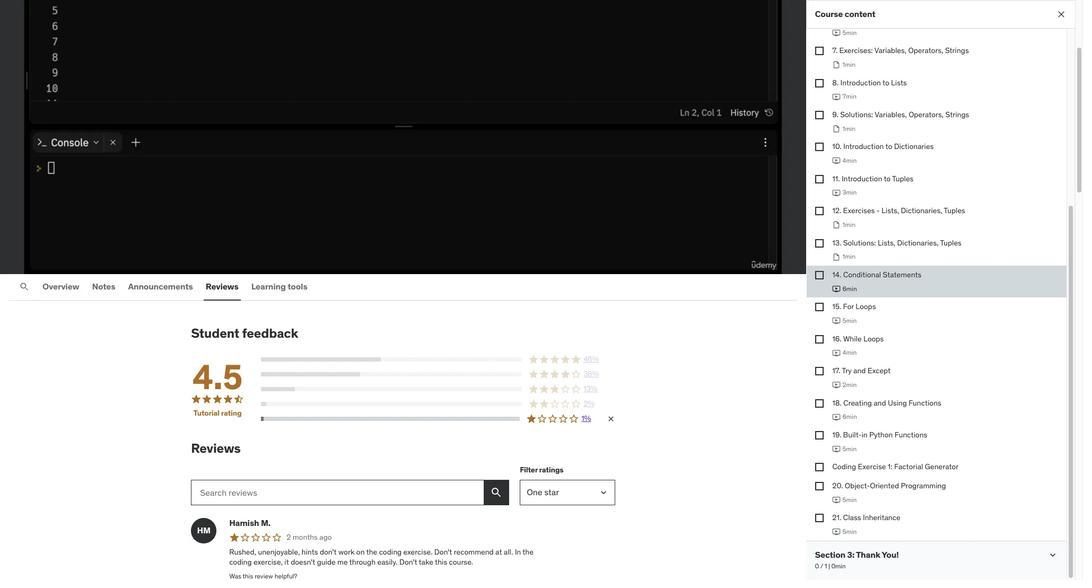 Task type: vqa. For each thing, say whether or not it's contained in the screenshot.
Business,
no



Task type: describe. For each thing, give the bounding box(es) containing it.
m.
[[261, 517, 271, 528]]

1
[[825, 562, 827, 570]]

reviews button
[[204, 274, 241, 300]]

xsmall image for 10. introduction to dictionaries
[[815, 143, 824, 151]]

variables, for solutions:
[[875, 110, 907, 119]]

5min for object-
[[843, 496, 857, 504]]

16.
[[832, 334, 841, 344]]

xsmall image left coding
[[815, 463, 824, 472]]

xsmall image for 12.
[[815, 207, 824, 215]]

1 vertical spatial dictionaries,
[[897, 238, 939, 247]]

rewind 5 seconds image
[[29, 256, 42, 268]]

tools
[[288, 281, 307, 292]]

review
[[255, 572, 273, 580]]

1min for 9.
[[843, 124, 856, 132]]

hamish m.
[[229, 517, 271, 528]]

19.
[[832, 430, 841, 440]]

xsmall image for 19. built-in python functions
[[815, 431, 824, 440]]

xsmall image for 13.
[[815, 239, 824, 247]]

13.
[[832, 238, 841, 247]]

overview
[[42, 281, 79, 292]]

5min for class
[[843, 528, 857, 536]]

start exercises - lists, dictionaries, tuples image
[[832, 221, 841, 229]]

inheritance
[[863, 513, 900, 523]]

0 horizontal spatial don't
[[399, 558, 417, 567]]

5min for built-
[[843, 445, 857, 453]]

1%
[[581, 414, 591, 423]]

course content
[[815, 9, 876, 19]]

xsmall image for 8. introduction to lists
[[815, 79, 824, 87]]

7.
[[832, 46, 837, 55]]

0 vertical spatial tuples
[[892, 174, 914, 183]]

6min for creating
[[843, 413, 857, 421]]

xsmall image for 21. class inheritance
[[815, 514, 824, 523]]

2 months ago
[[286, 532, 332, 542]]

12.
[[832, 206, 841, 215]]

lists
[[891, 78, 907, 87]]

except
[[868, 366, 891, 376]]

loops for 16. while loops
[[863, 334, 884, 344]]

11. introduction to tuples
[[832, 174, 914, 183]]

hints
[[302, 547, 318, 557]]

easily.
[[377, 558, 398, 567]]

15. for loops
[[832, 302, 876, 312]]

stop conditional statements image
[[832, 285, 841, 293]]

play built-in python functions image
[[832, 445, 841, 453]]

21. class inheritance
[[832, 513, 900, 523]]

variables, for exercises:
[[874, 46, 906, 55]]

Search reviews text field
[[191, 480, 484, 505]]

in
[[515, 547, 521, 557]]

1 vertical spatial lists,
[[878, 238, 895, 247]]

3min
[[843, 189, 857, 196]]

1min for 7.
[[843, 60, 856, 68]]

4min for introduction
[[843, 156, 857, 164]]

built-
[[843, 430, 862, 440]]

section 3: thank you! button
[[815, 549, 899, 560]]

start solutions: lists, dictionaries, tuples image
[[832, 253, 841, 261]]

learning tools
[[251, 281, 307, 292]]

statements
[[883, 270, 921, 280]]

was
[[229, 572, 241, 580]]

13%
[[583, 384, 597, 394]]

object-
[[845, 481, 870, 491]]

ago
[[319, 532, 332, 542]]

using
[[888, 398, 907, 408]]

38%
[[583, 369, 599, 379]]

student
[[191, 325, 239, 342]]

class
[[843, 513, 861, 523]]

recommend
[[454, 547, 494, 557]]

ratings
[[539, 465, 563, 475]]

hamish
[[229, 517, 259, 528]]

play placeholders in strings image
[[832, 29, 841, 37]]

exercises:
[[839, 46, 873, 55]]

course
[[815, 9, 843, 19]]

2
[[286, 532, 291, 542]]

18. creating and using functions
[[832, 398, 941, 408]]

xsmall image for 15.
[[815, 303, 824, 312]]

play creating and using functions image
[[832, 413, 841, 421]]

notes
[[92, 281, 115, 292]]

doesn't
[[291, 558, 315, 567]]

announcements
[[128, 281, 193, 292]]

factorial
[[894, 462, 923, 472]]

1 vertical spatial tuples
[[944, 206, 965, 215]]

creating
[[843, 398, 872, 408]]

you!
[[882, 549, 899, 560]]

8.
[[832, 78, 839, 87]]

guide
[[317, 558, 336, 567]]

6min for conditional
[[843, 285, 857, 293]]

46% button
[[261, 354, 615, 365]]

2%
[[583, 399, 595, 408]]

solutions: for variables,
[[840, 110, 873, 119]]

2min
[[843, 381, 857, 389]]

1 horizontal spatial coding
[[379, 547, 402, 557]]

section 3: thank you! 0 / 1 | 0min
[[815, 549, 899, 570]]

it
[[284, 558, 289, 567]]

for
[[843, 302, 854, 312]]

filter ratings
[[520, 465, 563, 475]]

all.
[[504, 547, 513, 557]]

0
[[815, 562, 819, 570]]

2 the from the left
[[523, 547, 533, 557]]

oriented
[[870, 481, 899, 491]]

at
[[495, 547, 502, 557]]

exercise,
[[254, 558, 283, 567]]

dictionaries
[[894, 142, 934, 151]]

xsmall image for 11.
[[815, 175, 824, 183]]

0 vertical spatial dictionaries,
[[901, 206, 942, 215]]

1min for 12.
[[843, 221, 856, 229]]

xsmall image for 14. conditional statements
[[815, 271, 824, 280]]

don't
[[320, 547, 337, 557]]

settings image
[[744, 256, 757, 268]]

10. introduction to dictionaries
[[832, 142, 934, 151]]

unenjoyable,
[[258, 547, 300, 557]]

go to next lecture image
[[791, 53, 808, 69]]

loops for 15. for loops
[[856, 302, 876, 312]]



Task type: locate. For each thing, give the bounding box(es) containing it.
rushed, unenjoyable, hints don't work on the coding exercise. don't recommend at all. in the coding exercise, it doesn't guide me through easily. don't take this course. was this review helpful?
[[229, 547, 533, 580]]

reviews
[[206, 281, 238, 292], [191, 440, 241, 457]]

xsmall image left 12.
[[815, 207, 824, 215]]

reviews left learning
[[206, 281, 238, 292]]

start exercises: variables, operators, strings image
[[832, 61, 841, 69]]

2 1min from the top
[[843, 124, 856, 132]]

1 vertical spatial 4min
[[843, 349, 857, 357]]

solutions:
[[840, 110, 873, 119], [843, 238, 876, 247]]

generator
[[925, 462, 958, 472]]

xsmall image left the 11.
[[815, 175, 824, 183]]

10.
[[832, 142, 842, 151]]

and
[[853, 366, 866, 376], [874, 398, 886, 408]]

1min for 13.
[[843, 253, 856, 261]]

don't down exercise.
[[399, 558, 417, 567]]

to down 10. introduction to dictionaries
[[884, 174, 891, 183]]

1 vertical spatial coding
[[229, 558, 252, 567]]

4 1min from the top
[[843, 253, 856, 261]]

play object-oriented programming image
[[832, 496, 841, 504]]

6 xsmall image from the top
[[815, 399, 824, 408]]

0 vertical spatial 4min
[[843, 156, 857, 164]]

announcements button
[[126, 274, 195, 300]]

tutorial
[[193, 409, 220, 418]]

0 vertical spatial this
[[435, 558, 447, 567]]

4 xsmall image from the top
[[815, 271, 824, 280]]

exercise
[[858, 462, 886, 472]]

try
[[842, 366, 852, 376]]

operators, for 9. solutions: variables, operators, strings
[[909, 110, 944, 119]]

play introduction to lists image
[[832, 93, 841, 101]]

0 vertical spatial and
[[853, 366, 866, 376]]

2 6min from the top
[[843, 413, 857, 421]]

2 xsmall image from the top
[[815, 79, 824, 87]]

functions for 19. built-in python functions
[[895, 430, 927, 440]]

1 1min from the top
[[843, 60, 856, 68]]

rating
[[221, 409, 242, 418]]

this
[[435, 558, 447, 567], [243, 572, 253, 580]]

to for lists
[[883, 78, 889, 87]]

programming
[[901, 481, 946, 491]]

solutions: down 7min
[[840, 110, 873, 119]]

3 5min from the top
[[843, 445, 857, 453]]

introduction up 7min
[[840, 78, 881, 87]]

6min right play creating and using functions image
[[843, 413, 857, 421]]

don't up course.
[[434, 547, 452, 557]]

1 vertical spatial this
[[243, 572, 253, 580]]

5min for for
[[843, 317, 857, 325]]

14.
[[832, 270, 841, 280]]

introduction for 11.
[[842, 174, 882, 183]]

expanded view image
[[785, 256, 797, 268]]

play for loops image
[[832, 317, 841, 325]]

functions
[[909, 398, 941, 408], [895, 430, 927, 440]]

18.
[[832, 398, 841, 408]]

functions for 18. creating and using functions
[[909, 398, 941, 408]]

through
[[349, 558, 376, 567]]

to for tuples
[[884, 174, 891, 183]]

1:
[[888, 462, 892, 472]]

xsmall image left 8.
[[815, 79, 824, 87]]

0 vertical spatial loops
[[856, 302, 876, 312]]

xsmall image
[[815, 47, 824, 55], [815, 79, 824, 87], [815, 143, 824, 151], [815, 271, 824, 280], [815, 367, 824, 376], [815, 399, 824, 408], [815, 431, 824, 440], [815, 514, 824, 523]]

0 vertical spatial variables,
[[874, 46, 906, 55]]

8. introduction to lists
[[832, 78, 907, 87]]

python
[[869, 430, 893, 440]]

play while loops image
[[832, 349, 841, 357]]

46%
[[583, 354, 599, 364]]

the
[[366, 547, 377, 557], [523, 547, 533, 557]]

xsmall image left 10.
[[815, 143, 824, 151]]

2 5min from the top
[[843, 317, 857, 325]]

1 vertical spatial to
[[885, 142, 892, 151]]

16. while loops
[[832, 334, 884, 344]]

in
[[862, 430, 868, 440]]

0 horizontal spatial coding
[[229, 558, 252, 567]]

hm
[[197, 525, 210, 536]]

variables, up 10. introduction to dictionaries
[[875, 110, 907, 119]]

introduction up 3min
[[842, 174, 882, 183]]

13% button
[[261, 384, 615, 394]]

5min right play for loops image
[[843, 317, 857, 325]]

the right "on"
[[366, 547, 377, 557]]

introduction for 10.
[[843, 142, 884, 151]]

21.
[[832, 513, 841, 523]]

1 4min from the top
[[843, 156, 857, 164]]

lists,
[[882, 206, 899, 215], [878, 238, 895, 247]]

7. exercises: variables, operators, strings
[[832, 46, 969, 55]]

fullscreen image
[[764, 256, 777, 268]]

learning tools button
[[249, 274, 310, 300]]

content
[[845, 9, 876, 19]]

to for dictionaries
[[885, 142, 892, 151]]

coding exercise 1: factorial generator
[[832, 462, 958, 472]]

loops right while
[[863, 334, 884, 344]]

the right in
[[523, 547, 533, 557]]

4min right play introduction to dictionaries icon
[[843, 156, 857, 164]]

work
[[338, 547, 355, 557]]

months
[[293, 532, 318, 542]]

0 vertical spatial introduction
[[840, 78, 881, 87]]

play introduction to tuples image
[[832, 189, 841, 197]]

1 vertical spatial variables,
[[875, 110, 907, 119]]

5min right play placeholders in strings image
[[843, 28, 857, 36]]

1 5min from the top
[[843, 28, 857, 36]]

section
[[815, 549, 846, 560]]

1 vertical spatial solutions:
[[843, 238, 876, 247]]

1 vertical spatial functions
[[895, 430, 927, 440]]

strings for 9. solutions: variables, operators, strings
[[945, 110, 969, 119]]

1 horizontal spatial don't
[[434, 547, 452, 557]]

2 vertical spatial tuples
[[940, 238, 962, 247]]

reviews inside button
[[206, 281, 238, 292]]

0min
[[832, 562, 846, 570]]

close course content sidebar image
[[1056, 9, 1067, 20]]

reviews down tutorial rating
[[191, 440, 241, 457]]

1 vertical spatial introduction
[[843, 142, 884, 151]]

solutions: for lists,
[[843, 238, 876, 247]]

1 vertical spatial reviews
[[191, 440, 241, 457]]

xsmall image left the 7.
[[815, 47, 824, 55]]

0 horizontal spatial this
[[243, 572, 253, 580]]

5min
[[843, 28, 857, 36], [843, 317, 857, 325], [843, 445, 857, 453], [843, 496, 857, 504], [843, 528, 857, 536]]

play class inheritance image
[[832, 528, 841, 536]]

4min
[[843, 156, 857, 164], [843, 349, 857, 357]]

don't
[[434, 547, 452, 557], [399, 558, 417, 567]]

xsmall image for 7. exercises: variables, operators, strings
[[815, 47, 824, 55]]

variables, up "lists"
[[874, 46, 906, 55]]

4min for while
[[843, 349, 857, 357]]

xsmall image left 13.
[[815, 239, 824, 247]]

9.
[[832, 110, 838, 119]]

3 1min from the top
[[843, 221, 856, 229]]

dictionaries, up 13. solutions: lists, dictionaries, tuples at the right top
[[901, 206, 942, 215]]

0 vertical spatial 6min
[[843, 285, 857, 293]]

1min
[[843, 60, 856, 68], [843, 124, 856, 132], [843, 221, 856, 229], [843, 253, 856, 261]]

this right "was"
[[243, 572, 253, 580]]

lists, right -
[[882, 206, 899, 215]]

0 vertical spatial operators,
[[908, 46, 943, 55]]

loops right for
[[856, 302, 876, 312]]

coding down rushed,
[[229, 558, 252, 567]]

13. solutions: lists, dictionaries, tuples
[[832, 238, 962, 247]]

3 xsmall image from the top
[[815, 143, 824, 151]]

xsmall image left 20.
[[815, 482, 824, 491]]

xsmall image for 16.
[[815, 335, 824, 344]]

on
[[356, 547, 365, 557]]

1 horizontal spatial this
[[435, 558, 447, 567]]

overview button
[[40, 274, 81, 300]]

feedback
[[242, 325, 298, 342]]

xsmall image left 18.
[[815, 399, 824, 408]]

xsmall image left 9.
[[815, 111, 824, 119]]

15.
[[832, 302, 841, 312]]

helpful?
[[275, 572, 297, 580]]

introduction
[[840, 78, 881, 87], [843, 142, 884, 151], [842, 174, 882, 183]]

1 xsmall image from the top
[[815, 47, 824, 55]]

20. object-oriented programming
[[832, 481, 946, 491]]

1 horizontal spatial the
[[523, 547, 533, 557]]

0 vertical spatial coding
[[379, 547, 402, 557]]

xsmall image
[[815, 111, 824, 119], [815, 175, 824, 183], [815, 207, 824, 215], [815, 239, 824, 247], [815, 303, 824, 312], [815, 335, 824, 344], [607, 415, 615, 423], [815, 463, 824, 472], [815, 482, 824, 491]]

search image
[[19, 282, 30, 292]]

1 vertical spatial strings
[[945, 110, 969, 119]]

learning
[[251, 281, 286, 292]]

7 xsmall image from the top
[[815, 431, 824, 440]]

3:
[[848, 549, 855, 560]]

xsmall image for 20.
[[815, 482, 824, 491]]

xsmall image left 16. at the bottom
[[815, 335, 824, 344]]

1 vertical spatial loops
[[863, 334, 884, 344]]

1min right start exercises - lists, dictionaries, tuples icon
[[843, 221, 856, 229]]

and for except
[[853, 366, 866, 376]]

0 horizontal spatial and
[[853, 366, 866, 376]]

5 5min from the top
[[843, 528, 857, 536]]

and right try
[[853, 366, 866, 376]]

small image
[[1047, 550, 1058, 560]]

course.
[[449, 558, 473, 567]]

xsmall image for 17. try and except
[[815, 367, 824, 376]]

0 vertical spatial to
[[883, 78, 889, 87]]

17.
[[832, 366, 840, 376]]

submit search image
[[490, 486, 503, 499]]

1 vertical spatial 6min
[[843, 413, 857, 421]]

7min
[[843, 92, 857, 100]]

1 horizontal spatial and
[[874, 398, 886, 408]]

0 horizontal spatial the
[[366, 547, 377, 557]]

xsmall image left the "14."
[[815, 271, 824, 280]]

2 vertical spatial to
[[884, 174, 891, 183]]

xsmall image left 17.
[[815, 367, 824, 376]]

0 vertical spatial functions
[[909, 398, 941, 408]]

0 vertical spatial reviews
[[206, 281, 238, 292]]

1 vertical spatial don't
[[399, 558, 417, 567]]

xsmall image for 9.
[[815, 111, 824, 119]]

19. built-in python functions
[[832, 430, 927, 440]]

functions right using on the right bottom
[[909, 398, 941, 408]]

17. try and except
[[832, 366, 891, 376]]

coding up easily. on the left bottom of page
[[379, 547, 402, 557]]

2 vertical spatial introduction
[[842, 174, 882, 183]]

|
[[829, 562, 830, 570]]

operators,
[[908, 46, 943, 55], [909, 110, 944, 119]]

loops
[[856, 302, 876, 312], [863, 334, 884, 344]]

1min right start solutions: lists, dictionaries, tuples icon
[[843, 253, 856, 261]]

/
[[821, 562, 824, 570]]

5min right play object-oriented programming image
[[843, 496, 857, 504]]

dictionaries, up statements
[[897, 238, 939, 247]]

1 6min from the top
[[843, 285, 857, 293]]

xsmall image left 19.
[[815, 431, 824, 440]]

1min right start exercises: variables, operators, strings icon
[[843, 60, 856, 68]]

me
[[337, 558, 348, 567]]

4 5min from the top
[[843, 496, 857, 504]]

0 vertical spatial lists,
[[882, 206, 899, 215]]

5min right play class inheritance icon
[[843, 528, 857, 536]]

0 vertical spatial strings
[[945, 46, 969, 55]]

2 4min from the top
[[843, 349, 857, 357]]

tuples
[[892, 174, 914, 183], [944, 206, 965, 215], [940, 238, 962, 247]]

start solutions: variables, operators, strings image
[[832, 125, 841, 133]]

functions right python
[[895, 430, 927, 440]]

exercise.
[[403, 547, 433, 557]]

rushed,
[[229, 547, 256, 557]]

tutorial rating
[[193, 409, 242, 418]]

1 vertical spatial operators,
[[909, 110, 944, 119]]

8 xsmall image from the top
[[815, 514, 824, 523]]

coding
[[379, 547, 402, 557], [229, 558, 252, 567]]

5min right play built-in python functions icon
[[843, 445, 857, 453]]

operators, for 7. exercises: variables, operators, strings
[[908, 46, 943, 55]]

to left "lists"
[[883, 78, 889, 87]]

strings
[[945, 46, 969, 55], [945, 110, 969, 119]]

14. conditional statements
[[832, 270, 921, 280]]

solutions: right 13.
[[843, 238, 876, 247]]

and left using on the right bottom
[[874, 398, 886, 408]]

strings for 7. exercises: variables, operators, strings
[[945, 46, 969, 55]]

play introduction to dictionaries image
[[832, 157, 841, 165]]

this right take
[[435, 558, 447, 567]]

5 xsmall image from the top
[[815, 367, 824, 376]]

1 the from the left
[[366, 547, 377, 557]]

xsmall image left 21. at the right of page
[[815, 514, 824, 523]]

thank
[[856, 549, 881, 560]]

4min right play while loops icon
[[843, 349, 857, 357]]

xsmall image left "15."
[[815, 303, 824, 312]]

introduction right 10.
[[843, 142, 884, 151]]

notes button
[[90, 274, 117, 300]]

xsmall image for 18. creating and using functions
[[815, 399, 824, 408]]

6min right stop conditional statements icon
[[843, 285, 857, 293]]

38% button
[[261, 369, 615, 380]]

and for using
[[874, 398, 886, 408]]

progress bar slider
[[6, 240, 800, 253]]

0 vertical spatial solutions:
[[840, 110, 873, 119]]

to left dictionaries
[[885, 142, 892, 151]]

sidebar element
[[806, 0, 1075, 580]]

while
[[843, 334, 862, 344]]

1min right start solutions: variables, operators, strings icon
[[843, 124, 856, 132]]

1% button
[[261, 414, 615, 424]]

lists, down -
[[878, 238, 895, 247]]

1 vertical spatial and
[[874, 398, 886, 408]]

play try and except image
[[832, 381, 841, 389]]

introduction for 8.
[[840, 78, 881, 87]]

xsmall image right 1%
[[607, 415, 615, 423]]

variables,
[[874, 46, 906, 55], [875, 110, 907, 119]]

0 vertical spatial don't
[[434, 547, 452, 557]]

xsmall image inside 1% "button"
[[607, 415, 615, 423]]



